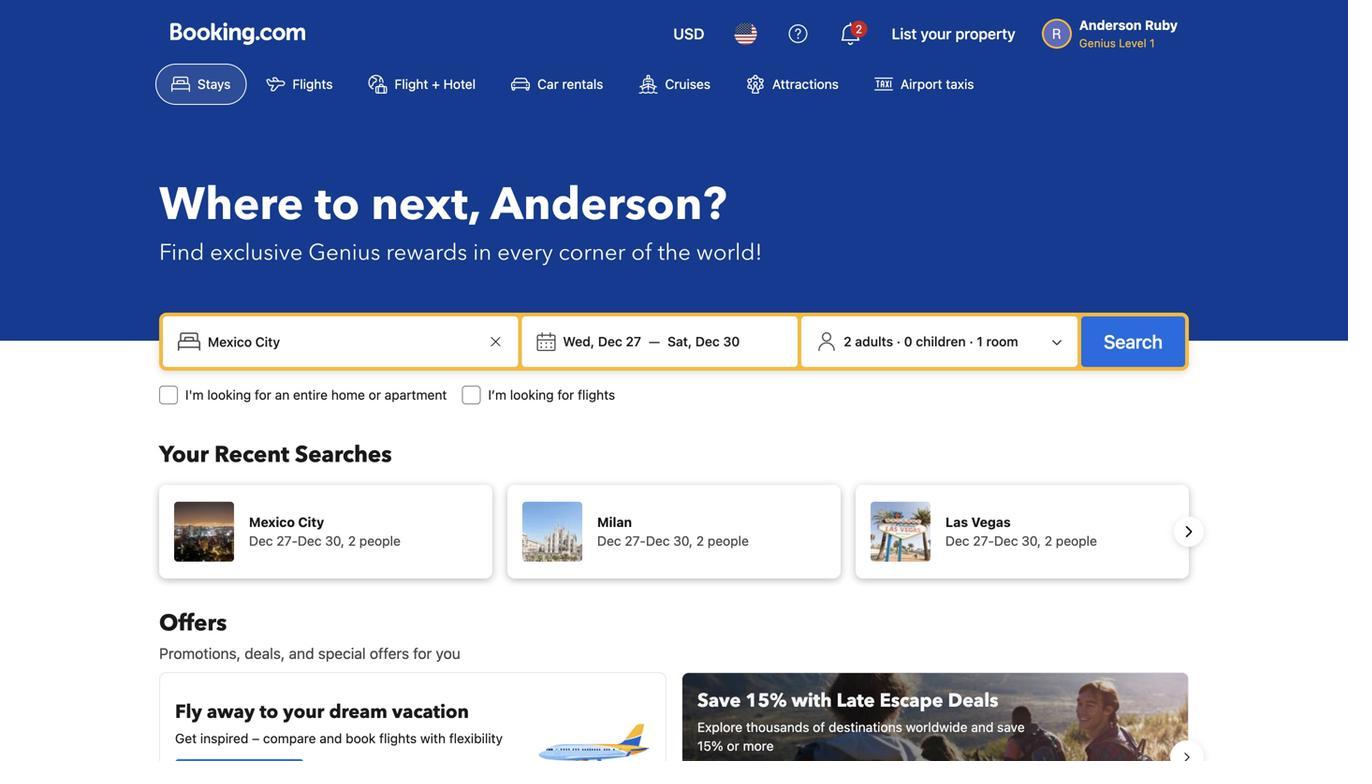 Task type: describe. For each thing, give the bounding box(es) containing it.
2 inside 'mexico city dec 27-dec 30, 2 people'
[[348, 534, 356, 549]]

fly away to your dream vacation image
[[535, 689, 651, 762]]

list
[[892, 25, 917, 43]]

usd
[[674, 25, 705, 43]]

flight + hotel
[[395, 76, 476, 92]]

level
[[1120, 37, 1147, 50]]

offers promotions, deals, and special offers for you
[[159, 608, 461, 663]]

where
[[159, 174, 304, 236]]

offers
[[370, 645, 410, 663]]

i'm
[[488, 387, 507, 403]]

—
[[649, 334, 660, 349]]

wed,
[[563, 334, 595, 349]]

anderson?
[[491, 174, 727, 236]]

your
[[159, 440, 209, 471]]

region containing save 15% with late escape deals
[[144, 665, 1205, 762]]

region containing mexico city
[[144, 478, 1205, 586]]

airport
[[901, 76, 943, 92]]

looking for i'm
[[510, 387, 554, 403]]

rewards
[[386, 237, 468, 268]]

–
[[252, 731, 260, 747]]

las vegas dec 27-dec 30, 2 people
[[946, 515, 1098, 549]]

get
[[175, 731, 197, 747]]

list your property
[[892, 25, 1016, 43]]

next image
[[1178, 521, 1201, 543]]

and inside save 15% with late escape deals explore thousands of destinations worldwide and save 15% or more
[[972, 720, 994, 735]]

1 horizontal spatial 15%
[[746, 689, 787, 714]]

for inside offers promotions, deals, and special offers for you
[[413, 645, 432, 663]]

rentals
[[563, 76, 604, 92]]

adults
[[856, 334, 894, 349]]

your inside list your property link
[[921, 25, 952, 43]]

for for an
[[255, 387, 272, 403]]

0 vertical spatial or
[[369, 387, 381, 403]]

hotel
[[444, 76, 476, 92]]

1 vertical spatial 15%
[[698, 739, 724, 754]]

dream
[[329, 700, 388, 726]]

flexibility
[[449, 731, 503, 747]]

away
[[207, 700, 255, 726]]

explore
[[698, 720, 743, 735]]

fly away to your dream vacation get inspired – compare and book flights with flexibility
[[175, 700, 503, 747]]

flights link
[[251, 64, 349, 105]]

1 inside anderson ruby genius level 1
[[1150, 37, 1156, 50]]

room
[[987, 334, 1019, 349]]

next,
[[371, 174, 480, 236]]

+
[[432, 76, 440, 92]]

save 15% with late escape deals explore thousands of destinations worldwide and save 15% or more
[[698, 689, 1025, 754]]

1 horizontal spatial flights
[[578, 387, 616, 403]]

cruises link
[[623, 64, 727, 105]]

to inside where to next, anderson? find exclusive genius rewards in every corner of the world!
[[315, 174, 360, 236]]

anderson
[[1080, 17, 1142, 33]]

flight + hotel link
[[353, 64, 492, 105]]

2 · from the left
[[970, 334, 974, 349]]

usd button
[[663, 11, 716, 56]]

people for mexico city dec 27-dec 30, 2 people
[[360, 534, 401, 549]]

compare
[[263, 731, 316, 747]]

las
[[946, 515, 969, 530]]

promotions,
[[159, 645, 241, 663]]

1 · from the left
[[897, 334, 901, 349]]

car rentals
[[538, 76, 604, 92]]

of inside save 15% with late escape deals explore thousands of destinations worldwide and save 15% or more
[[813, 720, 826, 735]]

of inside where to next, anderson? find exclusive genius rewards in every corner of the world!
[[632, 237, 653, 268]]

worldwide
[[907, 720, 968, 735]]

deals
[[949, 689, 999, 714]]

escape
[[880, 689, 944, 714]]

search button
[[1082, 317, 1186, 367]]

apartment
[[385, 387, 447, 403]]

1 inside the '2 adults · 0 children · 1 room' dropdown button
[[977, 334, 984, 349]]

you
[[436, 645, 461, 663]]

where to next, anderson? find exclusive genius rewards in every corner of the world!
[[159, 174, 763, 268]]

searches
[[295, 440, 392, 471]]

more
[[743, 739, 774, 754]]

people for las vegas dec 27-dec 30, 2 people
[[1057, 534, 1098, 549]]

in
[[473, 237, 492, 268]]

with inside fly away to your dream vacation get inspired – compare and book flights with flexibility
[[421, 731, 446, 747]]

attractions link
[[731, 64, 855, 105]]

taxis
[[947, 76, 975, 92]]

wed, dec 27 button
[[556, 325, 649, 359]]

car rentals link
[[496, 64, 620, 105]]

people inside milan dec 27-dec 30, 2 people
[[708, 534, 749, 549]]

2 adults · 0 children · 1 room
[[844, 334, 1019, 349]]

flight
[[395, 76, 429, 92]]

i'm
[[185, 387, 204, 403]]

genius inside anderson ruby genius level 1
[[1080, 37, 1117, 50]]

sat,
[[668, 334, 692, 349]]

vegas
[[972, 515, 1011, 530]]

mexico city dec 27-dec 30, 2 people
[[249, 515, 401, 549]]

anderson ruby genius level 1
[[1080, 17, 1178, 50]]



Task type: vqa. For each thing, say whether or not it's contained in the screenshot.
most
no



Task type: locate. For each thing, give the bounding box(es) containing it.
save
[[698, 689, 741, 714]]

milan
[[598, 515, 632, 530]]

1 horizontal spatial or
[[727, 739, 740, 754]]

of left the the
[[632, 237, 653, 268]]

2 inside milan dec 27-dec 30, 2 people
[[697, 534, 705, 549]]

of
[[632, 237, 653, 268], [813, 720, 826, 735]]

city
[[298, 515, 324, 530]]

0 horizontal spatial or
[[369, 387, 381, 403]]

·
[[897, 334, 901, 349], [970, 334, 974, 349]]

0 vertical spatial flights
[[578, 387, 616, 403]]

1 left room
[[977, 334, 984, 349]]

1 horizontal spatial 1
[[1150, 37, 1156, 50]]

27- down the "milan"
[[625, 534, 646, 549]]

to left next,
[[315, 174, 360, 236]]

of right "thousands"
[[813, 720, 826, 735]]

milan dec 27-dec 30, 2 people
[[598, 515, 749, 549]]

mexico
[[249, 515, 295, 530]]

30, inside milan dec 27-dec 30, 2 people
[[674, 534, 693, 549]]

destinations
[[829, 720, 903, 735]]

27- inside 'mexico city dec 27-dec 30, 2 people'
[[277, 534, 298, 549]]

or right home
[[369, 387, 381, 403]]

30,
[[325, 534, 345, 549], [674, 534, 693, 549], [1022, 534, 1042, 549]]

· left 0
[[897, 334, 901, 349]]

2 horizontal spatial people
[[1057, 534, 1098, 549]]

attractions
[[773, 76, 839, 92]]

0 horizontal spatial 30,
[[325, 534, 345, 549]]

1 horizontal spatial for
[[413, 645, 432, 663]]

1 horizontal spatial ·
[[970, 334, 974, 349]]

ruby
[[1146, 17, 1178, 33]]

1 people from the left
[[360, 534, 401, 549]]

exclusive
[[210, 237, 303, 268]]

late
[[837, 689, 876, 714]]

to up the compare
[[260, 700, 279, 726]]

1 horizontal spatial people
[[708, 534, 749, 549]]

0 horizontal spatial with
[[421, 731, 446, 747]]

booking.com image
[[170, 22, 305, 45]]

world!
[[697, 237, 763, 268]]

1 vertical spatial 1
[[977, 334, 984, 349]]

2
[[856, 22, 863, 36], [844, 334, 852, 349], [348, 534, 356, 549], [697, 534, 705, 549], [1045, 534, 1053, 549]]

2 27- from the left
[[625, 534, 646, 549]]

27- inside milan dec 27-dec 30, 2 people
[[625, 534, 646, 549]]

15% up "thousands"
[[746, 689, 787, 714]]

· right children
[[970, 334, 974, 349]]

2 people from the left
[[708, 534, 749, 549]]

home
[[331, 387, 365, 403]]

2 30, from the left
[[674, 534, 693, 549]]

0 vertical spatial your
[[921, 25, 952, 43]]

27- for mexico
[[277, 534, 298, 549]]

2 inside "las vegas dec 27-dec 30, 2 people"
[[1045, 534, 1053, 549]]

car
[[538, 76, 559, 92]]

flights right book
[[380, 731, 417, 747]]

0 vertical spatial to
[[315, 174, 360, 236]]

2 button
[[829, 11, 874, 56]]

1 vertical spatial flights
[[380, 731, 417, 747]]

for left an
[[255, 387, 272, 403]]

0 horizontal spatial for
[[255, 387, 272, 403]]

1 horizontal spatial 30,
[[674, 534, 693, 549]]

list your property link
[[881, 11, 1027, 56]]

27- down vegas
[[974, 534, 995, 549]]

vacation
[[392, 700, 469, 726]]

1
[[1150, 37, 1156, 50], [977, 334, 984, 349]]

entire
[[293, 387, 328, 403]]

looking right i'm
[[510, 387, 554, 403]]

stays link
[[156, 64, 247, 105]]

your right the list
[[921, 25, 952, 43]]

2 horizontal spatial for
[[558, 387, 575, 403]]

2 looking from the left
[[510, 387, 554, 403]]

0 horizontal spatial ·
[[897, 334, 901, 349]]

offers
[[159, 608, 227, 639]]

3 30, from the left
[[1022, 534, 1042, 549]]

your up the compare
[[283, 700, 325, 726]]

1 right level in the right top of the page
[[1150, 37, 1156, 50]]

1 horizontal spatial with
[[792, 689, 832, 714]]

genius inside where to next, anderson? find exclusive genius rewards in every corner of the world!
[[309, 237, 381, 268]]

27- inside "las vegas dec 27-dec 30, 2 people"
[[974, 534, 995, 549]]

and inside offers promotions, deals, and special offers for you
[[289, 645, 314, 663]]

0 vertical spatial 1
[[1150, 37, 1156, 50]]

2 horizontal spatial 27-
[[974, 534, 995, 549]]

special
[[318, 645, 366, 663]]

for for flights
[[558, 387, 575, 403]]

i'm looking for flights
[[488, 387, 616, 403]]

0 vertical spatial region
[[144, 478, 1205, 586]]

region
[[144, 478, 1205, 586], [144, 665, 1205, 762]]

1 vertical spatial genius
[[309, 237, 381, 268]]

people
[[360, 534, 401, 549], [708, 534, 749, 549], [1057, 534, 1098, 549]]

the
[[658, 237, 691, 268]]

flights
[[578, 387, 616, 403], [380, 731, 417, 747]]

0 horizontal spatial people
[[360, 534, 401, 549]]

and right deals, in the bottom of the page
[[289, 645, 314, 663]]

0 horizontal spatial your
[[283, 700, 325, 726]]

flights inside fly away to your dream vacation get inspired – compare and book flights with flexibility
[[380, 731, 417, 747]]

corner
[[559, 237, 626, 268]]

1 vertical spatial to
[[260, 700, 279, 726]]

Where are you going? field
[[200, 325, 485, 359]]

1 vertical spatial with
[[421, 731, 446, 747]]

0 horizontal spatial 27-
[[277, 534, 298, 549]]

looking for i'm
[[207, 387, 251, 403]]

looking
[[207, 387, 251, 403], [510, 387, 554, 403]]

1 horizontal spatial looking
[[510, 387, 554, 403]]

3 people from the left
[[1057, 534, 1098, 549]]

0 horizontal spatial looking
[[207, 387, 251, 403]]

1 looking from the left
[[207, 387, 251, 403]]

book
[[346, 731, 376, 747]]

30
[[724, 334, 740, 349]]

for left you
[[413, 645, 432, 663]]

15% down explore
[[698, 739, 724, 754]]

thousands
[[747, 720, 810, 735]]

1 vertical spatial of
[[813, 720, 826, 735]]

wed, dec 27 — sat, dec 30
[[563, 334, 740, 349]]

0 horizontal spatial genius
[[309, 237, 381, 268]]

27
[[626, 334, 642, 349]]

1 30, from the left
[[325, 534, 345, 549]]

dec
[[598, 334, 623, 349], [696, 334, 720, 349], [249, 534, 273, 549], [298, 534, 322, 549], [598, 534, 622, 549], [646, 534, 670, 549], [946, 534, 970, 549], [995, 534, 1019, 549]]

and left book
[[320, 731, 342, 747]]

0 vertical spatial 15%
[[746, 689, 787, 714]]

or inside save 15% with late escape deals explore thousands of destinations worldwide and save 15% or more
[[727, 739, 740, 754]]

0 horizontal spatial and
[[289, 645, 314, 663]]

27- for las
[[974, 534, 995, 549]]

your account menu anderson ruby genius level 1 element
[[1042, 8, 1186, 52]]

1 horizontal spatial your
[[921, 25, 952, 43]]

2 horizontal spatial 30,
[[1022, 534, 1042, 549]]

0 vertical spatial genius
[[1080, 37, 1117, 50]]

0 horizontal spatial flights
[[380, 731, 417, 747]]

30, inside 'mexico city dec 27-dec 30, 2 people'
[[325, 534, 345, 549]]

and
[[289, 645, 314, 663], [972, 720, 994, 735], [320, 731, 342, 747]]

people inside "las vegas dec 27-dec 30, 2 people"
[[1057, 534, 1098, 549]]

30, for las vegas
[[1022, 534, 1042, 549]]

people inside 'mexico city dec 27-dec 30, 2 people'
[[360, 534, 401, 549]]

2 horizontal spatial and
[[972, 720, 994, 735]]

27- down mexico
[[277, 534, 298, 549]]

cruises
[[666, 76, 711, 92]]

30, inside "las vegas dec 27-dec 30, 2 people"
[[1022, 534, 1042, 549]]

genius
[[1080, 37, 1117, 50], [309, 237, 381, 268]]

genius left rewards
[[309, 237, 381, 268]]

property
[[956, 25, 1016, 43]]

genius down anderson
[[1080, 37, 1117, 50]]

0 horizontal spatial 1
[[977, 334, 984, 349]]

1 vertical spatial region
[[144, 665, 1205, 762]]

and inside fly away to your dream vacation get inspired – compare and book flights with flexibility
[[320, 731, 342, 747]]

children
[[916, 334, 967, 349]]

with up "thousands"
[[792, 689, 832, 714]]

3 27- from the left
[[974, 534, 995, 549]]

stays
[[198, 76, 231, 92]]

looking right "i'm"
[[207, 387, 251, 403]]

recent
[[215, 440, 290, 471]]

save
[[998, 720, 1025, 735]]

sat, dec 30 button
[[660, 325, 748, 359]]

30, for mexico city
[[325, 534, 345, 549]]

1 27- from the left
[[277, 534, 298, 549]]

for down wed,
[[558, 387, 575, 403]]

i'm looking for an entire home or apartment
[[185, 387, 447, 403]]

find
[[159, 237, 204, 268]]

1 vertical spatial your
[[283, 700, 325, 726]]

1 horizontal spatial to
[[315, 174, 360, 236]]

1 horizontal spatial 27-
[[625, 534, 646, 549]]

inspired
[[200, 731, 249, 747]]

your recent searches
[[159, 440, 392, 471]]

1 vertical spatial or
[[727, 739, 740, 754]]

1 horizontal spatial and
[[320, 731, 342, 747]]

airport taxis link
[[859, 64, 991, 105]]

0 horizontal spatial of
[[632, 237, 653, 268]]

0
[[905, 334, 913, 349]]

1 horizontal spatial genius
[[1080, 37, 1117, 50]]

your inside fly away to your dream vacation get inspired – compare and book flights with flexibility
[[283, 700, 325, 726]]

to
[[315, 174, 360, 236], [260, 700, 279, 726]]

search
[[1105, 331, 1164, 353]]

with down vacation
[[421, 731, 446, 747]]

with inside save 15% with late escape deals explore thousands of destinations worldwide and save 15% or more
[[792, 689, 832, 714]]

fly
[[175, 700, 202, 726]]

with
[[792, 689, 832, 714], [421, 731, 446, 747]]

deals,
[[245, 645, 285, 663]]

2 region from the top
[[144, 665, 1205, 762]]

or down explore
[[727, 739, 740, 754]]

an
[[275, 387, 290, 403]]

for
[[255, 387, 272, 403], [558, 387, 575, 403], [413, 645, 432, 663]]

0 horizontal spatial 15%
[[698, 739, 724, 754]]

group of friends hiking in the mountains on a sunny day image
[[683, 674, 1189, 762]]

flights down wed, dec 27 button
[[578, 387, 616, 403]]

1 region from the top
[[144, 478, 1205, 586]]

0 horizontal spatial to
[[260, 700, 279, 726]]

flights
[[293, 76, 333, 92]]

0 vertical spatial with
[[792, 689, 832, 714]]

to inside fly away to your dream vacation get inspired – compare and book flights with flexibility
[[260, 700, 279, 726]]

0 vertical spatial of
[[632, 237, 653, 268]]

1 horizontal spatial of
[[813, 720, 826, 735]]

and down deals
[[972, 720, 994, 735]]



